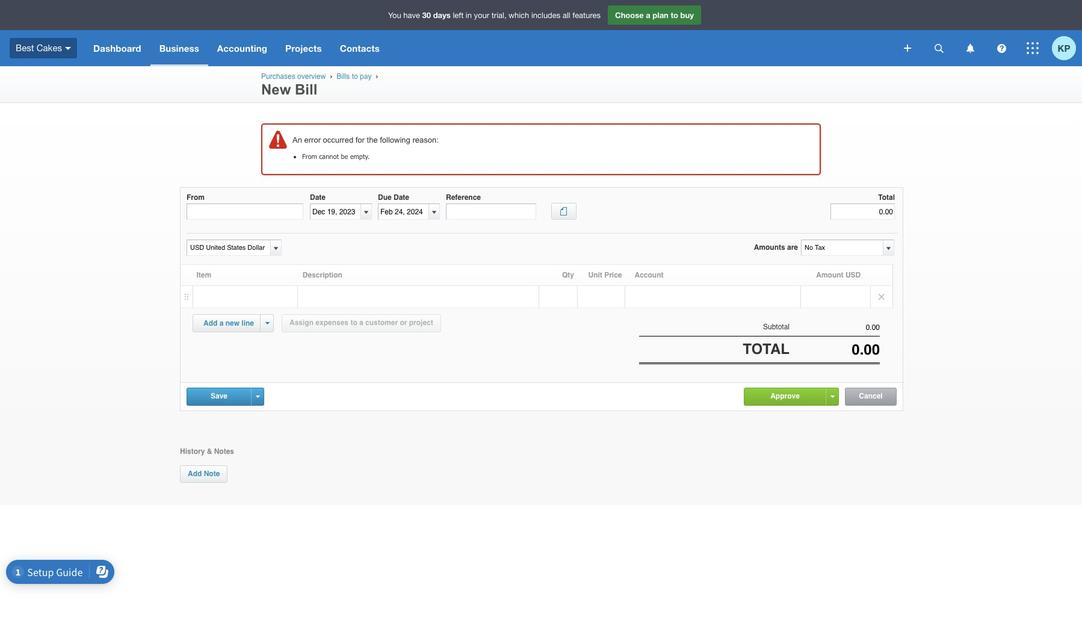 Task type: describe. For each thing, give the bounding box(es) containing it.
amount usd
[[817, 271, 861, 279]]

bill
[[295, 81, 318, 98]]

have
[[404, 11, 420, 20]]

add a new line link
[[196, 315, 261, 332]]

history
[[180, 447, 205, 456]]

accounting button
[[208, 30, 276, 66]]

purchases overview › bills to pay › new bill
[[261, 72, 381, 98]]

add a new line
[[204, 319, 254, 328]]

1 horizontal spatial a
[[360, 319, 364, 327]]

item
[[197, 271, 211, 279]]

customer
[[366, 319, 398, 327]]

notes
[[214, 447, 234, 456]]

contacts button
[[331, 30, 389, 66]]

delete line item image
[[871, 286, 893, 308]]

1 svg image from the left
[[935, 44, 944, 53]]

purchases overview link
[[261, 72, 326, 81]]

cancel button
[[846, 388, 897, 405]]

save
[[211, 392, 228, 400]]

add for add a new line
[[204, 319, 218, 328]]

&
[[207, 447, 212, 456]]

due date
[[378, 193, 409, 202]]

to inside assign expenses to a customer or project link
[[351, 319, 358, 327]]

svg image inside best cakes popup button
[[65, 47, 71, 50]]

qty
[[562, 271, 574, 279]]

2 svg image from the left
[[967, 44, 975, 53]]

from for from
[[187, 193, 205, 202]]

more add line options... image
[[265, 322, 269, 325]]

or
[[400, 319, 407, 327]]

account
[[635, 271, 664, 279]]

total
[[743, 341, 790, 358]]

in
[[466, 11, 472, 20]]

price
[[605, 271, 622, 279]]

occurred
[[323, 135, 354, 145]]

empty.
[[350, 152, 370, 160]]

best cakes
[[16, 43, 62, 53]]

reference
[[446, 193, 481, 202]]

cannot
[[319, 152, 339, 160]]

buy
[[681, 10, 694, 20]]

be
[[341, 152, 348, 160]]

are
[[788, 243, 798, 252]]

project
[[409, 319, 433, 327]]

Due Date text field
[[379, 204, 429, 219]]

bills to pay link
[[337, 72, 372, 81]]

days
[[433, 10, 451, 20]]

30
[[422, 10, 431, 20]]

reason:
[[413, 135, 439, 145]]

more approve options... image
[[831, 395, 835, 398]]

accounting
[[217, 43, 267, 54]]

projects
[[285, 43, 322, 54]]

usd
[[846, 271, 861, 279]]

an error occurred for the following reason:
[[293, 135, 439, 145]]

2 date from the left
[[394, 193, 409, 202]]

choose
[[615, 10, 644, 20]]

trial,
[[492, 11, 507, 20]]

new
[[261, 81, 291, 98]]

add for add note
[[188, 470, 202, 478]]

a for to
[[646, 10, 651, 20]]

pay
[[360, 72, 372, 81]]

dashboard link
[[84, 30, 150, 66]]

1 horizontal spatial svg image
[[904, 45, 912, 52]]

from cannot be empty.
[[302, 152, 370, 160]]

3 svg image from the left
[[997, 44, 1007, 53]]

add note
[[188, 470, 220, 478]]

business
[[159, 43, 199, 54]]

a for line
[[220, 319, 224, 328]]

purchases
[[261, 72, 295, 81]]

Reference text field
[[446, 204, 537, 220]]



Task type: locate. For each thing, give the bounding box(es) containing it.
a left customer
[[360, 319, 364, 327]]

2 horizontal spatial svg image
[[997, 44, 1007, 53]]

you
[[388, 11, 401, 20]]

unit
[[589, 271, 603, 279]]

1 horizontal spatial from
[[302, 152, 317, 160]]

amounts are
[[754, 243, 798, 252]]

to left buy
[[671, 10, 679, 20]]

approve link
[[745, 388, 826, 404]]

error
[[304, 135, 321, 145]]

to inside banner
[[671, 10, 679, 20]]

overview
[[297, 72, 326, 81]]

includes
[[532, 11, 561, 20]]

projects button
[[276, 30, 331, 66]]

to inside purchases overview › bills to pay › new bill
[[352, 72, 358, 81]]

None text field
[[187, 204, 303, 220], [790, 323, 880, 332], [187, 204, 303, 220], [790, 323, 880, 332]]

1 vertical spatial from
[[187, 193, 205, 202]]

2 › from the left
[[376, 72, 378, 80]]

from for from cannot be empty.
[[302, 152, 317, 160]]

Total text field
[[831, 204, 895, 220]]

0 horizontal spatial add
[[188, 470, 202, 478]]

features
[[573, 11, 601, 20]]

new
[[226, 319, 240, 328]]

from
[[302, 152, 317, 160], [187, 193, 205, 202]]

assign
[[290, 319, 314, 327]]

add left "new" at left bottom
[[204, 319, 218, 328]]

0 horizontal spatial a
[[220, 319, 224, 328]]

0 horizontal spatial svg image
[[65, 47, 71, 50]]

a inside banner
[[646, 10, 651, 20]]

to left "pay"
[[352, 72, 358, 81]]

kp
[[1058, 42, 1071, 53]]

best
[[16, 43, 34, 53]]

0 horizontal spatial svg image
[[935, 44, 944, 53]]

expenses
[[316, 319, 349, 327]]

cakes
[[37, 43, 62, 53]]

description
[[303, 271, 343, 279]]

a left "new" at left bottom
[[220, 319, 224, 328]]

0 vertical spatial add
[[204, 319, 218, 328]]

more save options... image
[[256, 395, 260, 398]]

kp button
[[1053, 30, 1083, 66]]

1 vertical spatial to
[[352, 72, 358, 81]]

add left note
[[188, 470, 202, 478]]

all
[[563, 11, 571, 20]]

svg image
[[1027, 42, 1039, 54], [904, 45, 912, 52], [65, 47, 71, 50]]

1 horizontal spatial add
[[204, 319, 218, 328]]

following
[[380, 135, 411, 145]]

cancel
[[859, 392, 883, 400]]

line
[[242, 319, 254, 328]]

which
[[509, 11, 529, 20]]

1 horizontal spatial ›
[[376, 72, 378, 80]]

svg image
[[935, 44, 944, 53], [967, 44, 975, 53], [997, 44, 1007, 53]]

total
[[879, 193, 895, 202]]

note
[[204, 470, 220, 478]]

banner
[[0, 0, 1083, 66]]

assign expenses to a customer or project link
[[282, 314, 441, 332]]

a
[[646, 10, 651, 20], [360, 319, 364, 327], [220, 319, 224, 328]]

left
[[453, 11, 464, 20]]

the
[[367, 135, 378, 145]]

1 horizontal spatial svg image
[[967, 44, 975, 53]]

due
[[378, 193, 392, 202]]

history & notes
[[180, 447, 234, 456]]

an
[[293, 135, 302, 145]]

choose a plan to buy
[[615, 10, 694, 20]]

business button
[[150, 30, 208, 66]]

your
[[474, 11, 490, 20]]

2 horizontal spatial svg image
[[1027, 42, 1039, 54]]

a left plan
[[646, 10, 651, 20]]

to right expenses
[[351, 319, 358, 327]]

1 horizontal spatial date
[[394, 193, 409, 202]]

best cakes button
[[0, 30, 84, 66]]

add note link
[[180, 465, 228, 483]]

dashboard
[[93, 43, 141, 54]]

unit price
[[589, 271, 622, 279]]

› left bills
[[330, 72, 333, 80]]

subtotal
[[764, 323, 790, 331]]

Date text field
[[311, 204, 361, 219]]

1 date from the left
[[310, 193, 326, 202]]

banner containing kp
[[0, 0, 1083, 66]]

None text field
[[187, 240, 269, 255], [802, 240, 883, 255], [790, 342, 880, 358], [187, 240, 269, 255], [802, 240, 883, 255], [790, 342, 880, 358]]

for
[[356, 135, 365, 145]]

› right "pay"
[[376, 72, 378, 80]]

2 horizontal spatial a
[[646, 10, 651, 20]]

amounts
[[754, 243, 786, 252]]

assign expenses to a customer or project
[[290, 319, 433, 327]]

plan
[[653, 10, 669, 20]]

date up due date text field
[[394, 193, 409, 202]]

amount
[[817, 271, 844, 279]]

1 vertical spatial add
[[188, 470, 202, 478]]

date up date text box
[[310, 193, 326, 202]]

you have 30 days left in your trial, which includes all features
[[388, 10, 601, 20]]

approve
[[771, 392, 800, 400]]

›
[[330, 72, 333, 80], [376, 72, 378, 80]]

date
[[310, 193, 326, 202], [394, 193, 409, 202]]

0 horizontal spatial ›
[[330, 72, 333, 80]]

0 vertical spatial to
[[671, 10, 679, 20]]

contacts
[[340, 43, 380, 54]]

to
[[671, 10, 679, 20], [352, 72, 358, 81], [351, 319, 358, 327]]

bills
[[337, 72, 350, 81]]

0 vertical spatial from
[[302, 152, 317, 160]]

2 vertical spatial to
[[351, 319, 358, 327]]

add
[[204, 319, 218, 328], [188, 470, 202, 478]]

0 horizontal spatial from
[[187, 193, 205, 202]]

1 › from the left
[[330, 72, 333, 80]]

0 horizontal spatial date
[[310, 193, 326, 202]]

save link
[[187, 388, 251, 404]]



Task type: vqa. For each thing, say whether or not it's contained in the screenshot.
Add associated with Add a new line
yes



